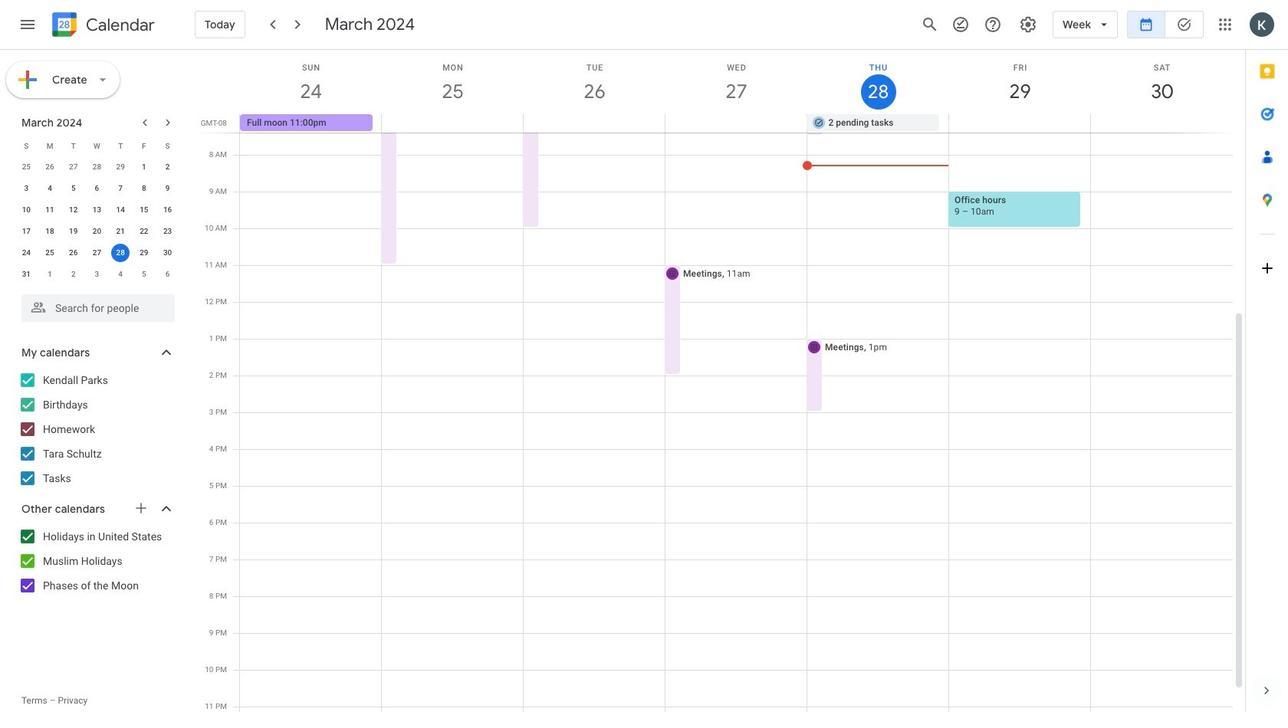 Task type: describe. For each thing, give the bounding box(es) containing it.
21 element
[[111, 222, 130, 241]]

cell inside march 2024 'grid'
[[109, 242, 132, 264]]

7 element
[[111, 179, 130, 198]]

add other calendars image
[[133, 501, 149, 516]]

april 6 element
[[158, 265, 177, 284]]

18 element
[[41, 222, 59, 241]]

april 4 element
[[111, 265, 130, 284]]

28, today element
[[111, 244, 130, 262]]

8 element
[[135, 179, 153, 198]]

23 element
[[158, 222, 177, 241]]

february 25 element
[[17, 158, 36, 176]]

february 29 element
[[111, 158, 130, 176]]

march 2024 grid
[[15, 135, 179, 285]]

my calendars list
[[3, 368, 190, 491]]

2 element
[[158, 158, 177, 176]]

4 element
[[41, 179, 59, 198]]

february 27 element
[[64, 158, 83, 176]]

12 element
[[64, 201, 83, 219]]

april 1 element
[[41, 265, 59, 284]]

27 element
[[88, 244, 106, 262]]

25 element
[[41, 244, 59, 262]]

9 element
[[158, 179, 177, 198]]

20 element
[[88, 222, 106, 241]]

Search for people text field
[[31, 294, 166, 322]]

14 element
[[111, 201, 130, 219]]

april 3 element
[[88, 265, 106, 284]]



Task type: locate. For each thing, give the bounding box(es) containing it.
11 element
[[41, 201, 59, 219]]

april 5 element
[[135, 265, 153, 284]]

31 element
[[17, 265, 36, 284]]

30 element
[[158, 244, 177, 262]]

row
[[233, 114, 1245, 133], [15, 135, 179, 156], [15, 156, 179, 178], [15, 178, 179, 199], [15, 199, 179, 221], [15, 221, 179, 242], [15, 242, 179, 264], [15, 264, 179, 285]]

other calendars list
[[3, 524, 190, 598]]

17 element
[[17, 222, 36, 241]]

row group
[[15, 156, 179, 285]]

heading inside calendar element
[[83, 16, 155, 34]]

grid
[[196, 44, 1245, 712]]

tab list
[[1246, 50, 1288, 669]]

calendar element
[[49, 9, 155, 43]]

16 element
[[158, 201, 177, 219]]

main drawer image
[[18, 15, 37, 34]]

3 element
[[17, 179, 36, 198]]

6 element
[[88, 179, 106, 198]]

26 element
[[64, 244, 83, 262]]

15 element
[[135, 201, 153, 219]]

19 element
[[64, 222, 83, 241]]

settings menu image
[[1019, 15, 1038, 34]]

13 element
[[88, 201, 106, 219]]

29 element
[[135, 244, 153, 262]]

february 28 element
[[88, 158, 106, 176]]

5 element
[[64, 179, 83, 198]]

cell
[[382, 114, 524, 133], [524, 114, 665, 133], [665, 114, 807, 133], [949, 114, 1091, 133], [1091, 114, 1232, 133], [109, 242, 132, 264]]

1 element
[[135, 158, 153, 176]]

10 element
[[17, 201, 36, 219]]

24 element
[[17, 244, 36, 262]]

None search field
[[0, 288, 190, 322]]

february 26 element
[[41, 158, 59, 176]]

22 element
[[135, 222, 153, 241]]

april 2 element
[[64, 265, 83, 284]]

heading
[[83, 16, 155, 34]]



Task type: vqa. For each thing, say whether or not it's contained in the screenshot.
Settings menu "menu"
no



